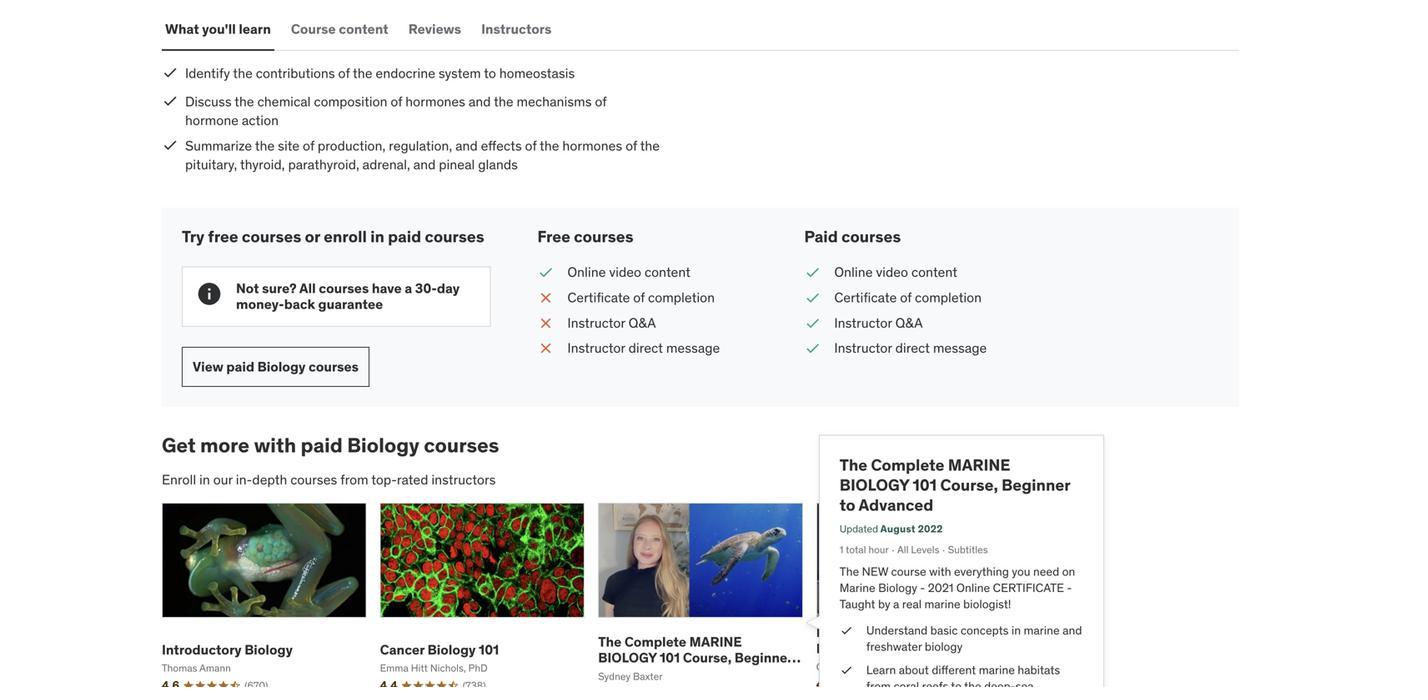 Task type: locate. For each thing, give the bounding box(es) containing it.
1 horizontal spatial with
[[929, 564, 951, 579]]

content
[[339, 20, 388, 38], [645, 264, 691, 281], [911, 264, 957, 281]]

2 horizontal spatial 101
[[913, 475, 937, 495]]

introductory biology
[[162, 641, 293, 658]]

1 horizontal spatial 101
[[660, 649, 680, 666]]

habitats
[[1018, 662, 1060, 677]]

101 inside the complete marine biology 101 course, beginner to advanced
[[660, 649, 680, 666]]

to for the complete marine biology 101 course, beginner to advanced
[[598, 665, 611, 682]]

all inside not sure? all courses have a 30-day money-back guarantee
[[299, 280, 316, 297]]

-
[[920, 580, 925, 595], [1067, 580, 1072, 595]]

1 vertical spatial course,
[[683, 649, 732, 666]]

101
[[913, 475, 937, 495], [479, 641, 499, 658], [660, 649, 680, 666]]

small image
[[162, 64, 178, 81], [162, 137, 178, 153], [804, 288, 821, 307], [537, 314, 554, 332], [804, 314, 821, 332], [537, 339, 554, 358], [804, 339, 821, 358]]

1 horizontal spatial from
[[866, 679, 891, 687]]

2 - from the left
[[1067, 580, 1072, 595]]

1 horizontal spatial certificate of completion
[[834, 289, 982, 306]]

marine inside the complete marine biology 101 course, beginner to advanced
[[689, 633, 742, 650]]

online
[[567, 264, 606, 281], [834, 264, 873, 281], [956, 580, 990, 595]]

1 vertical spatial with
[[929, 564, 951, 579]]

to left baxter
[[598, 665, 611, 682]]

completion for paid courses
[[915, 289, 982, 306]]

in-
[[236, 471, 252, 488]]

summarize the site of production, regulation, and effects of the hormones of the pituitary, thyroid, parathyroid, adrenal, and pineal glands
[[185, 137, 660, 173]]

xsmall image down taught
[[840, 623, 853, 639]]

course
[[291, 20, 336, 38]]

what you'll learn button
[[162, 9, 274, 49]]

the complete marine biology 101 course, beginner to advanced link for updated
[[840, 455, 1070, 515]]

freshwater
[[866, 639, 922, 654]]

instructor
[[567, 314, 625, 331], [834, 314, 892, 331], [567, 340, 625, 357], [834, 340, 892, 357]]

0 horizontal spatial -
[[920, 580, 925, 595]]

0 horizontal spatial complete
[[625, 633, 686, 650]]

1 online video content from the left
[[567, 264, 691, 281]]

not
[[236, 280, 259, 297]]

complete
[[871, 455, 944, 475], [625, 633, 686, 650]]

hormones down system
[[405, 93, 465, 110]]

video down paid courses
[[876, 264, 908, 281]]

message for paid courses
[[933, 340, 987, 357]]

1 horizontal spatial online
[[834, 264, 873, 281]]

paid up enroll in our in-depth courses from top-rated instructors
[[301, 433, 343, 458]]

you
[[1012, 564, 1030, 579]]

regulation,
[[389, 137, 452, 154]]

video down free courses
[[609, 264, 641, 281]]

small image
[[162, 93, 178, 109], [537, 263, 554, 282], [804, 263, 821, 282], [537, 288, 554, 307]]

1 horizontal spatial a
[[893, 597, 899, 612]]

chemical
[[257, 93, 311, 110]]

all levels
[[897, 543, 939, 556]]

1 vertical spatial complete
[[625, 633, 686, 650]]

from
[[340, 471, 368, 488], [866, 679, 891, 687]]

0 horizontal spatial marine
[[689, 633, 742, 650]]

in left "our" on the bottom of the page
[[199, 471, 210, 488]]

marine inside the complete marine biology 101 course, beginner to advanced updated august 2022
[[948, 455, 1010, 475]]

0 horizontal spatial biology
[[598, 649, 657, 666]]

2 q&a from the left
[[895, 314, 923, 331]]

1 vertical spatial advanced
[[614, 665, 677, 682]]

marine up habitats
[[1024, 623, 1060, 638]]

- down on
[[1067, 580, 1072, 595]]

1 xsmall image from the top
[[840, 623, 853, 639]]

content for free courses
[[645, 264, 691, 281]]

not sure? all courses have a 30-day money-back guarantee
[[236, 280, 460, 313]]

course, for the complete marine biology 101 course, beginner to advanced
[[683, 649, 732, 666]]

0 vertical spatial course,
[[940, 475, 998, 495]]

biology
[[257, 358, 306, 375], [347, 433, 419, 458], [878, 580, 917, 595], [245, 641, 293, 658], [428, 641, 476, 658]]

0 horizontal spatial message
[[666, 340, 720, 357]]

1 horizontal spatial the complete marine biology 101 course, beginner to advanced link
[[840, 455, 1070, 515]]

1 vertical spatial the
[[840, 564, 859, 579]]

0 vertical spatial complete
[[871, 455, 944, 475]]

identify
[[185, 65, 230, 82]]

2 instructor q&a from the left
[[834, 314, 923, 331]]

2 horizontal spatial online
[[956, 580, 990, 595]]

with inside the new course with everything you need on marine biology - 2021 online certificate - taught by a real marine biologist!
[[929, 564, 951, 579]]

instructors button
[[478, 9, 555, 49]]

1 vertical spatial beginner
[[735, 649, 792, 666]]

advanced
[[859, 495, 933, 515], [614, 665, 677, 682]]

certificate
[[993, 580, 1064, 595]]

the up updated
[[840, 455, 867, 475]]

1 horizontal spatial -
[[1067, 580, 1072, 595]]

certificate down paid courses
[[834, 289, 897, 306]]

biology up sydney baxter
[[598, 649, 657, 666]]

biology down course
[[878, 580, 917, 595]]

2 video from the left
[[876, 264, 908, 281]]

1 horizontal spatial direct
[[895, 340, 930, 357]]

complete inside the complete marine biology 101 course, beginner to advanced
[[625, 633, 686, 650]]

2 completion from the left
[[915, 289, 982, 306]]

video for free courses
[[609, 264, 641, 281]]

2 online video content from the left
[[834, 264, 957, 281]]

1
[[840, 543, 844, 556]]

1 vertical spatial marine
[[1024, 623, 1060, 638]]

and up the pineal in the left of the page
[[455, 137, 478, 154]]

0 horizontal spatial 101
[[479, 641, 499, 658]]

online down free courses
[[567, 264, 606, 281]]

1 horizontal spatial message
[[933, 340, 987, 357]]

courses left or
[[242, 227, 301, 247]]

courses
[[242, 227, 301, 247], [425, 227, 484, 247], [574, 227, 633, 247], [841, 227, 901, 247], [319, 280, 369, 297], [309, 358, 359, 375], [424, 433, 499, 458], [290, 471, 337, 488]]

and down system
[[469, 93, 491, 110]]

0 horizontal spatial hormones
[[405, 93, 465, 110]]

1 vertical spatial biology
[[598, 649, 657, 666]]

discuss
[[185, 93, 232, 110]]

2 vertical spatial in
[[1012, 623, 1021, 638]]

certificate of completion for paid courses
[[834, 289, 982, 306]]

2 certificate from the left
[[834, 289, 897, 306]]

identify the contributions of the endocrine system to homeostasis
[[185, 65, 575, 82]]

rated
[[397, 471, 428, 488]]

0 vertical spatial from
[[340, 471, 368, 488]]

cancer biology 101 link
[[380, 641, 499, 658]]

0 horizontal spatial certificate of completion
[[567, 289, 715, 306]]

courses left "have"
[[319, 280, 369, 297]]

0 vertical spatial with
[[254, 433, 296, 458]]

with
[[254, 433, 296, 458], [929, 564, 951, 579]]

0 horizontal spatial all
[[299, 280, 316, 297]]

1 vertical spatial hormones
[[562, 137, 622, 154]]

0 vertical spatial beginner
[[1002, 475, 1070, 495]]

1 certificate of completion from the left
[[567, 289, 715, 306]]

1 horizontal spatial marine
[[979, 662, 1015, 677]]

1 total hour
[[840, 543, 889, 556]]

101 inside the complete marine biology 101 course, beginner to advanced updated august 2022
[[913, 475, 937, 495]]

to right system
[[484, 65, 496, 82]]

hormones down 'mechanisms'
[[562, 137, 622, 154]]

with up "2021"
[[929, 564, 951, 579]]

courses down guarantee
[[309, 358, 359, 375]]

certificate of completion down free courses
[[567, 289, 715, 306]]

1 horizontal spatial marine
[[948, 455, 1010, 475]]

courses up the instructors
[[424, 433, 499, 458]]

1 horizontal spatial advanced
[[859, 495, 933, 515]]

2 horizontal spatial in
[[1012, 623, 1021, 638]]

0 vertical spatial biology
[[840, 475, 909, 495]]

courses inside view paid biology courses link
[[309, 358, 359, 375]]

biology for the complete marine biology 101 course, beginner to advanced updated august 2022
[[840, 475, 909, 495]]

course, inside the complete marine biology 101 course, beginner to advanced
[[683, 649, 732, 666]]

0 horizontal spatial beginner
[[735, 649, 792, 666]]

hormones inside discuss the chemical composition of hormones and the mechanisms of hormone action
[[405, 93, 465, 110]]

1 horizontal spatial video
[[876, 264, 908, 281]]

1 horizontal spatial all
[[897, 543, 909, 556]]

the complete marine biology 101 course, beginner to advanced link for sydney baxter
[[598, 633, 801, 682]]

from down learn
[[866, 679, 891, 687]]

video for paid courses
[[876, 264, 908, 281]]

beginner inside the complete marine biology 101 course, beginner to advanced updated august 2022
[[1002, 475, 1070, 495]]

a right by
[[893, 597, 899, 612]]

2021
[[928, 580, 954, 595]]

1 horizontal spatial biology
[[840, 475, 909, 495]]

1 vertical spatial xsmall image
[[840, 662, 853, 678]]

1 vertical spatial a
[[893, 597, 899, 612]]

marine down "2021"
[[924, 597, 960, 612]]

advanced for the complete marine biology 101 course, beginner to advanced updated august 2022
[[859, 495, 933, 515]]

0 horizontal spatial advanced
[[614, 665, 677, 682]]

0 horizontal spatial instructor q&a
[[567, 314, 656, 331]]

0 horizontal spatial video
[[609, 264, 641, 281]]

0 horizontal spatial the complete marine biology 101 course, beginner to advanced link
[[598, 633, 801, 682]]

0 horizontal spatial direct
[[628, 340, 663, 357]]

marine for the complete marine biology 101 course, beginner to advanced
[[689, 633, 742, 650]]

1 instructor direct message from the left
[[567, 340, 720, 357]]

the up marine
[[840, 564, 859, 579]]

beginner inside the complete marine biology 101 course, beginner to advanced
[[735, 649, 792, 666]]

endocrine
[[376, 65, 435, 82]]

biology inside the complete marine biology 101 course, beginner to advanced
[[598, 649, 657, 666]]

1 horizontal spatial online video content
[[834, 264, 957, 281]]

certificate of completion down paid courses
[[834, 289, 982, 306]]

all down august at bottom
[[897, 543, 909, 556]]

basic
[[930, 623, 958, 638]]

cancer
[[380, 641, 425, 658]]

complete for the complete marine biology 101 course, beginner to advanced
[[625, 633, 686, 650]]

a left 30-
[[405, 280, 412, 297]]

course,
[[940, 475, 998, 495], [683, 649, 732, 666]]

online down everything
[[956, 580, 990, 595]]

to down different
[[951, 679, 962, 687]]

0 horizontal spatial marine
[[924, 597, 960, 612]]

1 horizontal spatial beginner
[[1002, 475, 1070, 495]]

complete up baxter
[[625, 633, 686, 650]]

or
[[305, 227, 320, 247]]

0 vertical spatial xsmall image
[[840, 623, 853, 639]]

a inside the new course with everything you need on marine biology - 2021 online certificate - taught by a real marine biologist!
[[893, 597, 899, 612]]

biology for the complete marine biology 101 course, beginner to advanced
[[598, 649, 657, 666]]

complete inside the complete marine biology 101 course, beginner to advanced updated august 2022
[[871, 455, 944, 475]]

to inside learn about different marine habitats from coral reefs to the deep-sea
[[951, 679, 962, 687]]

0 vertical spatial the
[[840, 455, 867, 475]]

certificate for paid
[[834, 289, 897, 306]]

xsmall image
[[840, 623, 853, 639], [840, 662, 853, 678]]

online video content
[[567, 264, 691, 281], [834, 264, 957, 281]]

1 horizontal spatial complete
[[871, 455, 944, 475]]

money-
[[236, 296, 284, 313]]

1 horizontal spatial instructor direct message
[[834, 340, 987, 357]]

marine inside learn about different marine habitats from coral reefs to the deep-sea
[[979, 662, 1015, 677]]

0 horizontal spatial online video content
[[567, 264, 691, 281]]

view paid biology courses
[[193, 358, 359, 375]]

2 certificate of completion from the left
[[834, 289, 982, 306]]

hormones
[[405, 93, 465, 110], [562, 137, 622, 154]]

1 horizontal spatial instructor q&a
[[834, 314, 923, 331]]

online video content down free courses
[[567, 264, 691, 281]]

1 horizontal spatial course,
[[940, 475, 998, 495]]

the inside the complete marine biology 101 course, beginner to advanced
[[598, 633, 622, 650]]

0 horizontal spatial paid
[[226, 358, 254, 375]]

0 vertical spatial hormones
[[405, 93, 465, 110]]

1 certificate from the left
[[567, 289, 630, 306]]

0 vertical spatial advanced
[[859, 495, 933, 515]]

complete up august at bottom
[[871, 455, 944, 475]]

instructor direct message
[[567, 340, 720, 357], [834, 340, 987, 357]]

online video content down paid courses
[[834, 264, 957, 281]]

the for the complete marine biology 101 course, beginner to advanced
[[598, 633, 622, 650]]

certificate down free courses
[[567, 289, 630, 306]]

certificate
[[567, 289, 630, 306], [834, 289, 897, 306]]

2 xsmall image from the top
[[840, 662, 853, 678]]

2 vertical spatial the
[[598, 633, 622, 650]]

0 vertical spatial paid
[[388, 227, 421, 247]]

0 horizontal spatial course,
[[683, 649, 732, 666]]

biology
[[925, 639, 963, 654]]

0 horizontal spatial content
[[339, 20, 388, 38]]

1 direct from the left
[[628, 340, 663, 357]]

marine up deep-
[[979, 662, 1015, 677]]

0 horizontal spatial a
[[405, 280, 412, 297]]

1 horizontal spatial completion
[[915, 289, 982, 306]]

to inside the complete marine biology 101 course, beginner to advanced updated august 2022
[[840, 495, 855, 515]]

2022
[[918, 523, 943, 536]]

of
[[338, 65, 350, 82], [391, 93, 402, 110], [595, 93, 607, 110], [303, 137, 314, 154], [525, 137, 537, 154], [626, 137, 637, 154], [633, 289, 645, 306], [900, 289, 912, 306]]

2 horizontal spatial paid
[[388, 227, 421, 247]]

advanced inside the complete marine biology 101 course, beginner to advanced
[[614, 665, 677, 682]]

1 horizontal spatial content
[[645, 264, 691, 281]]

reefs
[[922, 679, 948, 687]]

0 vertical spatial all
[[299, 280, 316, 297]]

courses inside not sure? all courses have a 30-day money-back guarantee
[[319, 280, 369, 297]]

certificate for free
[[567, 289, 630, 306]]

2 message from the left
[[933, 340, 987, 357]]

0 vertical spatial marine
[[948, 455, 1010, 475]]

course, inside the complete marine biology 101 course, beginner to advanced updated august 2022
[[940, 475, 998, 495]]

2 horizontal spatial marine
[[1024, 623, 1060, 638]]

2 instructor direct message from the left
[[834, 340, 987, 357]]

0 vertical spatial in
[[370, 227, 384, 247]]

1 horizontal spatial certificate
[[834, 289, 897, 306]]

paid right view
[[226, 358, 254, 375]]

1 vertical spatial all
[[897, 543, 909, 556]]

from left top-
[[340, 471, 368, 488]]

1 completion from the left
[[648, 289, 715, 306]]

0 horizontal spatial in
[[199, 471, 210, 488]]

1 horizontal spatial hormones
[[562, 137, 622, 154]]

1 vertical spatial in
[[199, 471, 210, 488]]

1 horizontal spatial paid
[[301, 433, 343, 458]]

try free courses or enroll in paid courses
[[182, 227, 484, 247]]

advanced inside the complete marine biology 101 course, beginner to advanced updated august 2022
[[859, 495, 933, 515]]

to
[[484, 65, 496, 82], [840, 495, 855, 515], [598, 665, 611, 682], [951, 679, 962, 687]]

the
[[233, 65, 253, 82], [353, 65, 372, 82], [234, 93, 254, 110], [494, 93, 513, 110], [255, 137, 275, 154], [540, 137, 559, 154], [640, 137, 660, 154], [964, 679, 981, 687]]

1 horizontal spatial q&a
[[895, 314, 923, 331]]

0 horizontal spatial certificate
[[567, 289, 630, 306]]

and down on
[[1063, 623, 1082, 638]]

0 vertical spatial the complete marine biology 101 course, beginner to advanced link
[[840, 455, 1070, 515]]

2 vertical spatial marine
[[979, 662, 1015, 677]]

the inside the complete marine biology 101 course, beginner to advanced updated august 2022
[[840, 455, 867, 475]]

1 vertical spatial marine
[[689, 633, 742, 650]]

1 video from the left
[[609, 264, 641, 281]]

new
[[862, 564, 888, 579]]

0 horizontal spatial instructor direct message
[[567, 340, 720, 357]]

levels
[[911, 543, 939, 556]]

online down paid courses
[[834, 264, 873, 281]]

in right concepts
[[1012, 623, 1021, 638]]

paid up "have"
[[388, 227, 421, 247]]

have
[[372, 280, 402, 297]]

biology down back
[[257, 358, 306, 375]]

the up sydney
[[598, 633, 622, 650]]

1 instructor q&a from the left
[[567, 314, 656, 331]]

all right sure?
[[299, 280, 316, 297]]

101 for the complete marine biology 101 course, beginner to advanced
[[660, 649, 680, 666]]

adrenal,
[[363, 156, 410, 173]]

the inside the new course with everything you need on marine biology - 2021 online certificate - taught by a real marine biologist!
[[840, 564, 859, 579]]

1 vertical spatial the complete marine biology 101 course, beginner to advanced link
[[598, 633, 801, 682]]

from inside learn about different marine habitats from coral reefs to the deep-sea
[[866, 679, 891, 687]]

biology inside the complete marine biology 101 course, beginner to advanced updated august 2022
[[840, 475, 909, 495]]

to inside the complete marine biology 101 course, beginner to advanced
[[598, 665, 611, 682]]

1 q&a from the left
[[628, 314, 656, 331]]

to up updated
[[840, 495, 855, 515]]

course, for the complete marine biology 101 course, beginner to advanced updated august 2022
[[940, 475, 998, 495]]

- left "2021"
[[920, 580, 925, 595]]

marine
[[840, 580, 875, 595]]

2 direct from the left
[[895, 340, 930, 357]]

course
[[891, 564, 926, 579]]

completion
[[648, 289, 715, 306], [915, 289, 982, 306]]

with up depth
[[254, 433, 296, 458]]

2 horizontal spatial content
[[911, 264, 957, 281]]

in right enroll
[[370, 227, 384, 247]]

biology inside the new course with everything you need on marine biology - 2021 online certificate - taught by a real marine biologist!
[[878, 580, 917, 595]]

beginner
[[1002, 475, 1070, 495], [735, 649, 792, 666]]

everything
[[954, 564, 1009, 579]]

0 horizontal spatial online
[[567, 264, 606, 281]]

and
[[469, 93, 491, 110], [455, 137, 478, 154], [413, 156, 436, 173], [1063, 623, 1082, 638]]

0 horizontal spatial q&a
[[628, 314, 656, 331]]

summarize
[[185, 137, 252, 154]]

in
[[370, 227, 384, 247], [199, 471, 210, 488], [1012, 623, 1021, 638]]

xsmall image left learn
[[840, 662, 853, 678]]

biology up updated
[[840, 475, 909, 495]]

1 vertical spatial from
[[866, 679, 891, 687]]

0 vertical spatial a
[[405, 280, 412, 297]]

1 message from the left
[[666, 340, 720, 357]]

0 horizontal spatial completion
[[648, 289, 715, 306]]

0 vertical spatial marine
[[924, 597, 960, 612]]



Task type: vqa. For each thing, say whether or not it's contained in the screenshot.
PHOTOSHOP on the left top
no



Task type: describe. For each thing, give the bounding box(es) containing it.
certificate of completion for free courses
[[567, 289, 715, 306]]

xsmall image for understand
[[840, 623, 853, 639]]

top-
[[371, 471, 397, 488]]

and inside understand basic concepts in marine and freshwater biology
[[1063, 623, 1082, 638]]

online video content for free courses
[[567, 264, 691, 281]]

in inside understand basic concepts in marine and freshwater biology
[[1012, 623, 1021, 638]]

what
[[165, 20, 199, 38]]

1 vertical spatial paid
[[226, 358, 254, 375]]

sydney baxter
[[598, 670, 663, 683]]

hour
[[869, 543, 889, 556]]

reviews button
[[405, 9, 465, 49]]

contributions
[[256, 65, 335, 82]]

1 horizontal spatial in
[[370, 227, 384, 247]]

site
[[278, 137, 300, 154]]

q&a for free courses
[[628, 314, 656, 331]]

different
[[932, 662, 976, 677]]

the new course with everything you need on marine biology - 2021 online certificate - taught by a real marine biologist!
[[840, 564, 1075, 612]]

subtitles
[[948, 543, 988, 556]]

total
[[846, 543, 866, 556]]

completion for free courses
[[648, 289, 715, 306]]

sea
[[1016, 679, 1034, 687]]

concepts
[[961, 623, 1009, 638]]

enroll
[[324, 227, 367, 247]]

marine inside understand basic concepts in marine and freshwater biology
[[1024, 623, 1060, 638]]

understand
[[866, 623, 928, 638]]

online for free
[[567, 264, 606, 281]]

beginner for the complete marine biology 101 course, beginner to advanced
[[735, 649, 792, 666]]

view
[[193, 358, 223, 375]]

content for paid courses
[[911, 264, 957, 281]]

a inside not sure? all courses have a 30-day money-back guarantee
[[405, 280, 412, 297]]

introductory
[[162, 641, 242, 658]]

try
[[182, 227, 204, 247]]

pineal
[[439, 156, 475, 173]]

coral
[[894, 679, 919, 687]]

beginner for the complete marine biology 101 course, beginner to advanced updated august 2022
[[1002, 475, 1070, 495]]

30-
[[415, 280, 437, 297]]

xsmall image for learn
[[840, 662, 853, 678]]

baxter
[[633, 670, 663, 683]]

hormone
[[185, 112, 239, 129]]

courses up 'day'
[[425, 227, 484, 247]]

august
[[880, 523, 916, 536]]

biologist!
[[963, 597, 1011, 612]]

and down regulation,
[[413, 156, 436, 173]]

on
[[1062, 564, 1075, 579]]

instructor direct message for paid courses
[[834, 340, 987, 357]]

you'll
[[202, 20, 236, 38]]

direct for paid courses
[[895, 340, 930, 357]]

hormones inside summarize the site of production, regulation, and effects of the hormones of the pituitary, thyroid, parathyroid, adrenal, and pineal glands
[[562, 137, 622, 154]]

sure?
[[262, 280, 297, 297]]

deep-
[[984, 679, 1016, 687]]

q&a for paid courses
[[895, 314, 923, 331]]

enroll
[[162, 471, 196, 488]]

complete for the complete marine biology 101 course, beginner to advanced updated august 2022
[[871, 455, 944, 475]]

0 horizontal spatial with
[[254, 433, 296, 458]]

message for free courses
[[666, 340, 720, 357]]

about
[[899, 662, 929, 677]]

courses right the paid in the right top of the page
[[841, 227, 901, 247]]

instructor q&a for free courses
[[567, 314, 656, 331]]

free
[[537, 227, 570, 247]]

learn
[[239, 20, 271, 38]]

production,
[[318, 137, 386, 154]]

instructors
[[481, 20, 552, 38]]

to for the complete marine biology 101 course, beginner to advanced updated august 2022
[[840, 495, 855, 515]]

paid courses
[[804, 227, 901, 247]]

biology right the "introductory"
[[245, 641, 293, 658]]

taught
[[840, 597, 875, 612]]

more
[[200, 433, 249, 458]]

biology right cancer
[[428, 641, 476, 658]]

2 vertical spatial paid
[[301, 433, 343, 458]]

composition
[[314, 93, 387, 110]]

our
[[213, 471, 233, 488]]

online inside the new course with everything you need on marine biology - 2021 online certificate - taught by a real marine biologist!
[[956, 580, 990, 595]]

system
[[439, 65, 481, 82]]

reviews
[[408, 20, 461, 38]]

free courses
[[537, 227, 633, 247]]

view paid biology courses link
[[182, 347, 370, 387]]

learn about different marine habitats from coral reefs to the deep-sea
[[866, 662, 1060, 687]]

what you'll learn
[[165, 20, 271, 38]]

biology up top-
[[347, 433, 419, 458]]

get more with paid biology courses
[[162, 433, 499, 458]]

understand basic concepts in marine and freshwater biology
[[866, 623, 1082, 654]]

direct for free courses
[[628, 340, 663, 357]]

depth
[[252, 471, 287, 488]]

and inside discuss the chemical composition of hormones and the mechanisms of hormone action
[[469, 93, 491, 110]]

guarantee
[[318, 296, 383, 313]]

discuss the chemical composition of hormones and the mechanisms of hormone action
[[185, 93, 607, 129]]

sydney
[[598, 670, 631, 683]]

the for the complete marine biology 101 course, beginner to advanced updated august 2022
[[840, 455, 867, 475]]

effects
[[481, 137, 522, 154]]

instructor q&a for paid courses
[[834, 314, 923, 331]]

course content
[[291, 20, 388, 38]]

course content button
[[288, 9, 392, 49]]

mechanisms
[[517, 93, 592, 110]]

glands
[[478, 156, 518, 173]]

advanced for the complete marine biology 101 course, beginner to advanced
[[614, 665, 677, 682]]

courses right free
[[574, 227, 633, 247]]

online video content for paid courses
[[834, 264, 957, 281]]

real
[[902, 597, 922, 612]]

marine inside the new course with everything you need on marine biology - 2021 online certificate - taught by a real marine biologist!
[[924, 597, 960, 612]]

online for paid
[[834, 264, 873, 281]]

to for identify the contributions of the endocrine system to homeostasis
[[484, 65, 496, 82]]

get
[[162, 433, 196, 458]]

cancer biology 101
[[380, 641, 499, 658]]

marine for the complete marine biology 101 course, beginner to advanced updated august 2022
[[948, 455, 1010, 475]]

by
[[878, 597, 890, 612]]

paid
[[804, 227, 838, 247]]

0 horizontal spatial from
[[340, 471, 368, 488]]

homeostasis
[[499, 65, 575, 82]]

thyroid,
[[240, 156, 285, 173]]

content inside button
[[339, 20, 388, 38]]

day
[[437, 280, 460, 297]]

101 for the complete marine biology 101 course, beginner to advanced updated august 2022
[[913, 475, 937, 495]]

enroll in our in-depth courses from top-rated instructors
[[162, 471, 496, 488]]

instructor direct message for free courses
[[567, 340, 720, 357]]

1 - from the left
[[920, 580, 925, 595]]

back
[[284, 296, 315, 313]]

courses down get more with paid biology courses
[[290, 471, 337, 488]]

the for the new course with everything you need on marine biology - 2021 online certificate - taught by a real marine biologist!
[[840, 564, 859, 579]]

need
[[1033, 564, 1059, 579]]

the inside learn about different marine habitats from coral reefs to the deep-sea
[[964, 679, 981, 687]]

the complete marine biology 101 course, beginner to advanced
[[598, 633, 792, 682]]



